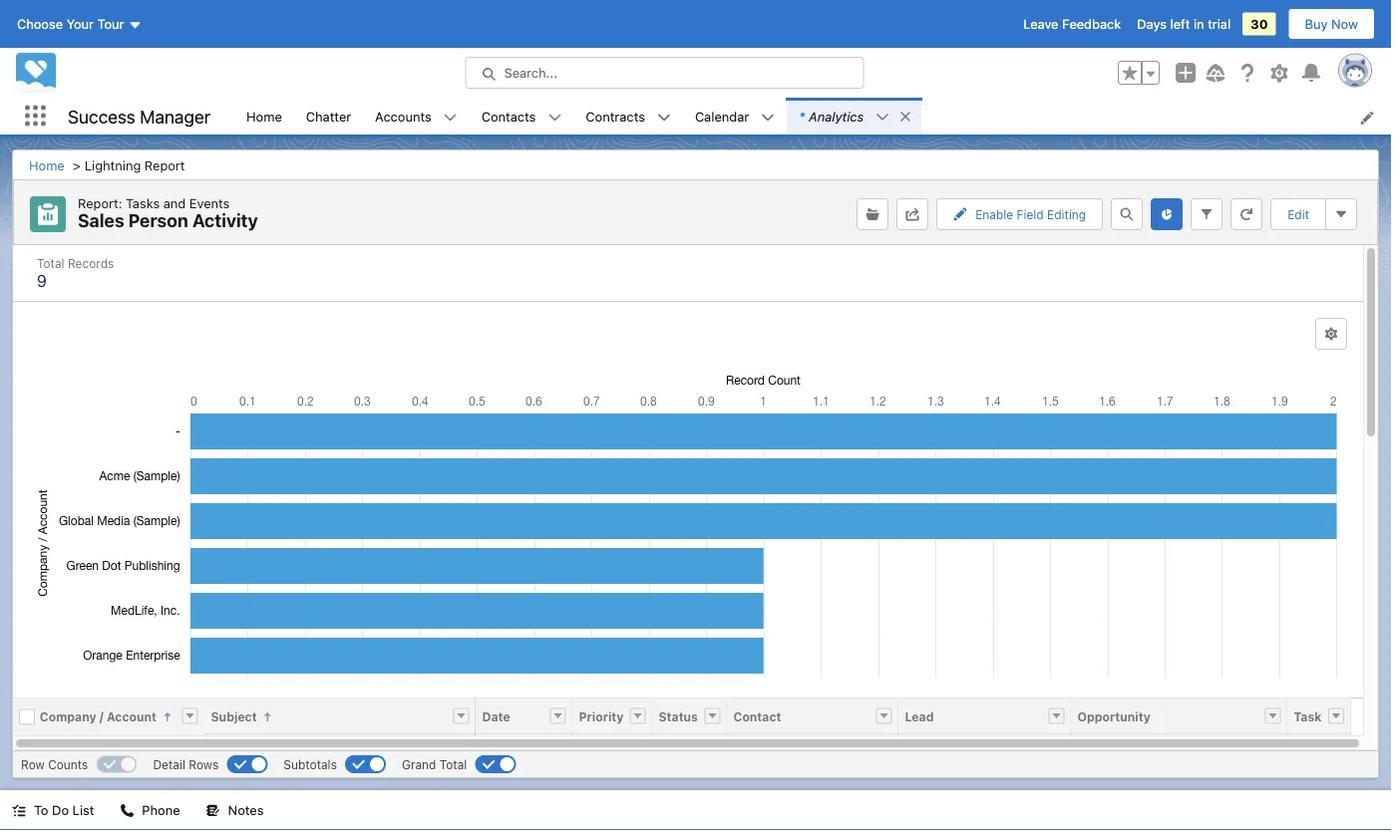 Task type: vqa. For each thing, say whether or not it's contained in the screenshot.
Notes BUTTON
yes



Task type: describe. For each thing, give the bounding box(es) containing it.
text default image for contacts
[[548, 111, 562, 125]]

text default image inside notes button
[[206, 805, 220, 819]]

to do list button
[[0, 791, 106, 831]]

calendar link
[[683, 98, 761, 135]]

your
[[67, 16, 94, 31]]

trial
[[1208, 16, 1231, 31]]

text default image for calendar
[[761, 111, 775, 125]]

* analytics
[[799, 109, 864, 124]]

left
[[1171, 16, 1190, 31]]

days
[[1137, 16, 1167, 31]]

buy
[[1305, 16, 1328, 31]]

manager
[[140, 105, 211, 127]]

contracts link
[[574, 98, 657, 135]]

text default image for contracts
[[657, 111, 671, 125]]

list item containing *
[[787, 98, 922, 135]]

contacts list item
[[470, 98, 574, 135]]

analytics
[[809, 109, 864, 124]]

choose your tour button
[[16, 8, 143, 40]]

success
[[68, 105, 135, 127]]

buy now button
[[1288, 8, 1376, 40]]

text default image inside accounts list item
[[444, 111, 458, 125]]

notes button
[[194, 791, 276, 831]]

success manager
[[68, 105, 211, 127]]

to do list
[[34, 804, 94, 818]]

choose
[[17, 16, 63, 31]]

30
[[1251, 16, 1268, 31]]

home
[[246, 108, 282, 123]]

search...
[[504, 65, 558, 80]]

now
[[1332, 16, 1359, 31]]

calendar
[[695, 108, 749, 123]]

chatter
[[306, 108, 351, 123]]



Task type: locate. For each thing, give the bounding box(es) containing it.
days left in trial
[[1137, 16, 1231, 31]]

text default image
[[548, 111, 562, 125], [657, 111, 671, 125], [761, 111, 775, 125], [12, 805, 26, 819]]

notes
[[228, 804, 264, 818]]

choose your tour
[[17, 16, 124, 31]]

accounts
[[375, 108, 432, 123]]

feedback
[[1062, 16, 1121, 31]]

home link
[[234, 98, 294, 135]]

list
[[72, 804, 94, 818]]

accounts list item
[[363, 98, 470, 135]]

chatter link
[[294, 98, 363, 135]]

text default image down search... button
[[657, 111, 671, 125]]

contracts list item
[[574, 98, 683, 135]]

phone
[[142, 804, 180, 818]]

phone button
[[108, 791, 192, 831]]

accounts link
[[363, 98, 444, 135]]

text default image inside phone 'button'
[[120, 805, 134, 819]]

list item
[[787, 98, 922, 135]]

contracts
[[586, 108, 645, 123]]

text default image inside contacts list item
[[548, 111, 562, 125]]

list
[[234, 98, 1392, 135]]

text default image left 'to'
[[12, 805, 26, 819]]

do
[[52, 804, 69, 818]]

text default image right 'contacts'
[[548, 111, 562, 125]]

text default image inside calendar list item
[[761, 111, 775, 125]]

leave feedback link
[[1024, 16, 1121, 31]]

in
[[1194, 16, 1205, 31]]

leave
[[1024, 16, 1059, 31]]

contacts
[[482, 108, 536, 123]]

search... button
[[465, 57, 864, 89]]

tour
[[97, 16, 124, 31]]

text default image inside contracts list item
[[657, 111, 671, 125]]

buy now
[[1305, 16, 1359, 31]]

text default image left *
[[761, 111, 775, 125]]

text default image inside to do list button
[[12, 805, 26, 819]]

calendar list item
[[683, 98, 787, 135]]

text default image
[[899, 110, 913, 124], [876, 110, 890, 124], [444, 111, 458, 125], [120, 805, 134, 819], [206, 805, 220, 819]]

list containing home
[[234, 98, 1392, 135]]

leave feedback
[[1024, 16, 1121, 31]]

to
[[34, 804, 48, 818]]

contacts link
[[470, 98, 548, 135]]

*
[[799, 109, 805, 124]]

group
[[1118, 61, 1160, 85]]



